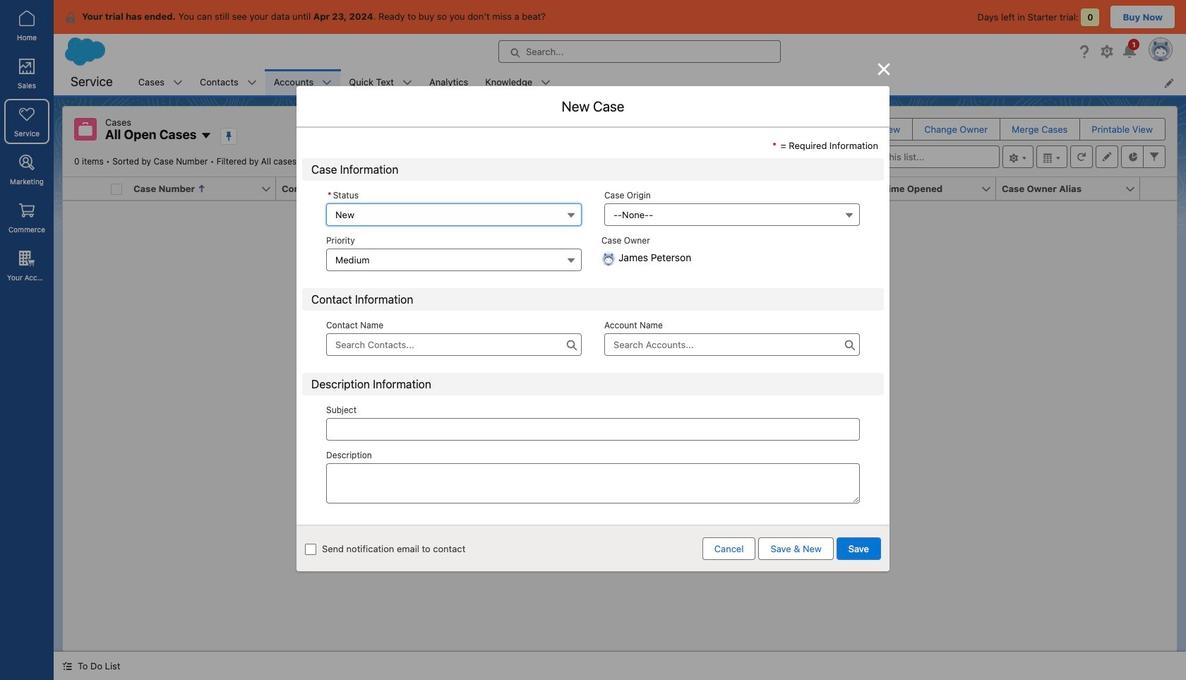 Task type: vqa. For each thing, say whether or not it's contained in the screenshot.
ALERT
no



Task type: describe. For each thing, give the bounding box(es) containing it.
cell inside all open cases|cases|list view element
[[105, 177, 128, 201]]

5 list item from the left
[[477, 69, 560, 95]]

0 vertical spatial text default image
[[65, 12, 76, 23]]

all open cases status
[[74, 156, 422, 167]]

Search Contacts... text field
[[326, 334, 582, 356]]

action element
[[1141, 177, 1177, 201]]

Status - Current Selection: New button
[[326, 204, 582, 226]]

case owner alias element
[[996, 177, 1149, 201]]

2 list item from the left
[[191, 69, 265, 95]]

date/time opened element
[[852, 177, 1005, 201]]

Case Origin - Current Selection: --None-- button
[[605, 204, 860, 226]]

Search Accounts... text field
[[605, 334, 860, 356]]

status element
[[564, 177, 717, 201]]

case number element
[[128, 177, 285, 201]]



Task type: locate. For each thing, give the bounding box(es) containing it.
action image
[[1141, 177, 1177, 200]]

contact name element
[[276, 177, 429, 201]]

4 list item from the left
[[341, 69, 421, 95]]

None text field
[[326, 418, 860, 441], [326, 463, 860, 504], [326, 418, 860, 441], [326, 463, 860, 504]]

1 vertical spatial text default image
[[62, 661, 72, 671]]

cell
[[105, 177, 128, 201]]

Search All Open Cases list view. search field
[[831, 145, 1000, 168]]

all open cases|cases|list view element
[[62, 106, 1178, 652]]

list view controls image
[[1003, 145, 1034, 168]]

text default image
[[65, 12, 76, 23], [62, 661, 72, 671]]

3 list item from the left
[[265, 69, 341, 95]]

select list display image
[[1037, 145, 1068, 168]]

list item
[[130, 69, 191, 95], [191, 69, 265, 95], [265, 69, 341, 95], [341, 69, 421, 95], [477, 69, 560, 95]]

status
[[445, 329, 796, 499]]

inverse image
[[876, 61, 893, 78]]

item number image
[[63, 177, 105, 200]]

subject element
[[420, 177, 573, 201]]

1 list item from the left
[[130, 69, 191, 95]]

item number element
[[63, 177, 105, 201]]

priority element
[[708, 177, 861, 201]]

Priority - Current Selection: Medium button
[[326, 249, 582, 271]]

list
[[130, 69, 1186, 95]]



